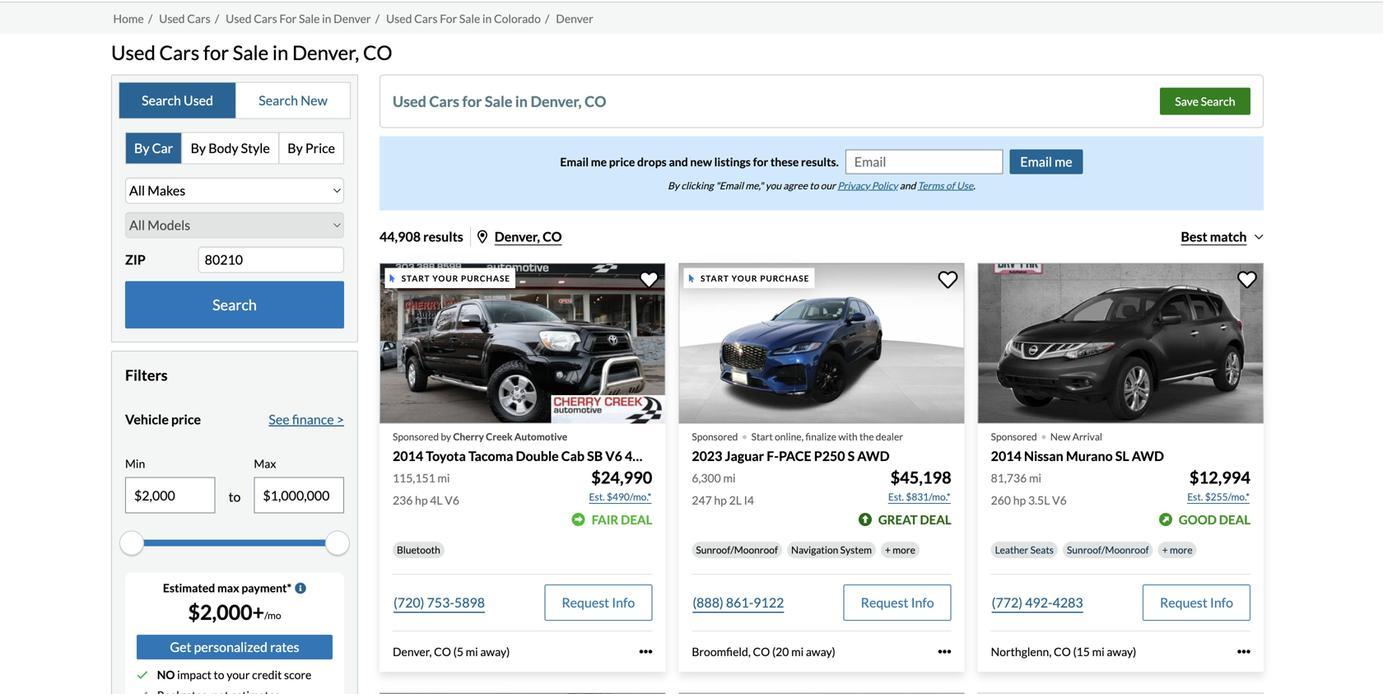 Task type: vqa. For each thing, say whether or not it's contained in the screenshot.
bottom Keyless
no



Task type: locate. For each thing, give the bounding box(es) containing it.
$2,000+ /mo
[[188, 600, 281, 625]]

hp inside 115,151 mi 236 hp 4l v6
[[415, 493, 428, 507]]

start
[[402, 273, 430, 283], [701, 273, 730, 283], [752, 431, 773, 443]]

denver,
[[292, 41, 359, 64], [531, 92, 582, 110], [495, 228, 540, 244], [393, 645, 432, 659]]

sponsored up 2023
[[692, 431, 738, 443]]

by body style
[[191, 140, 270, 156]]

· inside sponsored · start online, finalize with the dealer 2023 jaguar f-pace p250 s awd
[[742, 421, 748, 450]]

2 vertical spatial to
[[214, 668, 224, 682]]

0 vertical spatial and
[[669, 155, 688, 169]]

1 horizontal spatial purchase
[[760, 273, 810, 283]]

deal down the '$490/mo.*'
[[621, 512, 653, 527]]

v6 right '3.5l'
[[1053, 493, 1067, 507]]

hp left 2l
[[714, 493, 727, 507]]

+ more down great
[[885, 544, 916, 556]]

used inside the search used "tab"
[[184, 92, 213, 108]]

more down great
[[893, 544, 916, 556]]

$2,000+
[[188, 600, 264, 625]]

0 horizontal spatial your
[[227, 668, 250, 682]]

new up nissan
[[1051, 431, 1071, 443]]

sale
[[299, 11, 320, 25], [459, 11, 480, 25], [233, 41, 269, 64], [485, 92, 513, 110]]

0 horizontal spatial purchase
[[461, 273, 511, 283]]

1 info from the left
[[612, 595, 635, 611]]

by price tab
[[279, 133, 343, 163]]

0 horizontal spatial for
[[280, 11, 297, 25]]

2 start your purchase from the left
[[701, 273, 810, 283]]

sponsored inside sponsored · new arrival 2014 nissan murano sl awd
[[991, 431, 1038, 443]]

0 horizontal spatial start your purchase
[[402, 273, 511, 283]]

est. inside $12,994 est. $255/mo.*
[[1188, 491, 1204, 503]]

3 request info from the left
[[1160, 595, 1234, 611]]

used cars for sale in denver, co
[[111, 41, 392, 64], [393, 92, 607, 110]]

by left body
[[191, 140, 206, 156]]

email inside email me button
[[1021, 153, 1053, 170]]

purchase
[[461, 273, 511, 283], [760, 273, 810, 283]]

2 request info from the left
[[861, 595, 935, 611]]

2014 up the 81,736
[[991, 448, 1022, 464]]

v6 for cherry creek automotive
[[445, 493, 460, 507]]

1 sponsored from the left
[[393, 431, 439, 443]]

ellipsis h image for $24,990
[[639, 645, 653, 659]]

sponsored up nissan
[[991, 431, 1038, 443]]

1 request info button from the left
[[545, 585, 653, 621]]

/
[[148, 11, 153, 25], [215, 11, 219, 25], [375, 11, 380, 25], [545, 11, 550, 25]]

1 horizontal spatial ellipsis h image
[[939, 645, 952, 659]]

2 awd from the left
[[1132, 448, 1165, 464]]

terms of use link
[[918, 179, 974, 191]]

2 · from the left
[[1041, 421, 1048, 450]]

1 horizontal spatial 2014
[[991, 448, 1022, 464]]

2 horizontal spatial away)
[[1107, 645, 1137, 659]]

0 horizontal spatial sponsored
[[393, 431, 439, 443]]

0 horizontal spatial + more
[[885, 544, 916, 556]]

mi up 2l
[[724, 471, 736, 485]]

44,908 results
[[380, 228, 464, 244]]

save
[[1176, 94, 1199, 108]]

more
[[893, 544, 916, 556], [1170, 544, 1193, 556]]

request
[[562, 595, 610, 611], [861, 595, 909, 611], [1160, 595, 1208, 611]]

2 horizontal spatial to
[[810, 179, 819, 191]]

1 · from the left
[[742, 421, 748, 450]]

1 vertical spatial new
[[1051, 431, 1071, 443]]

1 horizontal spatial denver
[[556, 11, 594, 25]]

info for $24,990
[[612, 595, 635, 611]]

0 horizontal spatial for
[[203, 41, 229, 64]]

in
[[322, 11, 331, 25], [483, 11, 492, 25], [273, 41, 289, 64], [516, 92, 528, 110]]

sponsored inside sponsored by cherry creek automotive 2014 toyota tacoma double cab sb v6 4wd
[[393, 431, 439, 443]]

1 horizontal spatial request info
[[861, 595, 935, 611]]

1 horizontal spatial and
[[900, 179, 916, 191]]

1 horizontal spatial +
[[1163, 544, 1168, 556]]

1 vertical spatial tab list
[[125, 132, 344, 164]]

sponsored inside sponsored · start online, finalize with the dealer 2023 jaguar f-pace p250 s awd
[[692, 431, 738, 443]]

2 horizontal spatial for
[[753, 155, 769, 169]]

est. up "good"
[[1188, 491, 1204, 503]]

more for $45,198
[[893, 544, 916, 556]]

awd right sl
[[1132, 448, 1165, 464]]

0 vertical spatial for
[[203, 41, 229, 64]]

menu bar
[[218, 0, 1017, 2]]

1 vertical spatial used cars for sale in denver, co
[[393, 92, 607, 110]]

0 vertical spatial to
[[810, 179, 819, 191]]

hp inside 81,736 mi 260 hp 3.5l v6
[[1014, 493, 1026, 507]]

1 + more from the left
[[885, 544, 916, 556]]

1 horizontal spatial est.
[[889, 491, 904, 503]]

0 horizontal spatial request info button
[[545, 585, 653, 621]]

$831/mo.*
[[906, 491, 951, 503]]

1 horizontal spatial hp
[[714, 493, 727, 507]]

.
[[974, 179, 976, 191]]

colorado
[[494, 11, 541, 25]]

est. up great
[[889, 491, 904, 503]]

search inside tab
[[259, 92, 298, 108]]

start your purchase for cherry creek automotive
[[402, 273, 511, 283]]

(888) 861-9122 button
[[692, 585, 785, 621]]

2 request from the left
[[861, 595, 909, 611]]

away) right (20
[[806, 645, 836, 659]]

creek
[[486, 431, 513, 443]]

2 horizontal spatial est.
[[1188, 491, 1204, 503]]

used cars link
[[159, 11, 211, 25]]

1 horizontal spatial start
[[701, 273, 730, 283]]

search down zip phone field
[[213, 296, 257, 314]]

me inside button
[[1055, 153, 1073, 170]]

1 2014 from the left
[[393, 448, 423, 464]]

0 horizontal spatial more
[[893, 544, 916, 556]]

tab list
[[119, 82, 351, 119], [125, 132, 344, 164]]

email for email me price drops and new listings for these results.
[[560, 155, 589, 169]]

1 horizontal spatial price
[[609, 155, 635, 169]]

1 horizontal spatial sponsored
[[692, 431, 738, 443]]

1 away) from the left
[[481, 645, 510, 659]]

by left car
[[134, 140, 150, 156]]

· inside sponsored · new arrival 2014 nissan murano sl awd
[[1041, 421, 1048, 450]]

1 horizontal spatial info
[[911, 595, 935, 611]]

request info for $24,990
[[562, 595, 635, 611]]

v6 right 4l
[[445, 493, 460, 507]]

to left max text box
[[229, 489, 241, 505]]

>
[[337, 411, 344, 427]]

2 hp from the left
[[714, 493, 727, 507]]

use
[[957, 179, 974, 191]]

credit
[[252, 668, 282, 682]]

1 horizontal spatial away)
[[806, 645, 836, 659]]

v6 inside sponsored by cherry creek automotive 2014 toyota tacoma double cab sb v6 4wd
[[606, 448, 623, 464]]

for
[[280, 11, 297, 25], [440, 11, 457, 25]]

max
[[217, 581, 239, 595]]

2 2014 from the left
[[991, 448, 1022, 464]]

2 horizontal spatial sponsored
[[991, 431, 1038, 443]]

sponsored · new arrival 2014 nissan murano sl awd
[[991, 421, 1165, 464]]

1 horizontal spatial for
[[462, 92, 482, 110]]

2 request info button from the left
[[844, 585, 952, 621]]

1 vertical spatial to
[[229, 489, 241, 505]]

hp inside 6,300 mi 247 hp 2l i4
[[714, 493, 727, 507]]

navigation
[[792, 544, 839, 556]]

1 horizontal spatial new
[[1051, 431, 1071, 443]]

by for by body style
[[191, 140, 206, 156]]

1 horizontal spatial start your purchase
[[701, 273, 810, 283]]

style
[[241, 140, 270, 156]]

115,151 mi 236 hp 4l v6
[[393, 471, 460, 507]]

1 horizontal spatial sunroof/moonroof
[[1067, 544, 1150, 556]]

new up 'by price'
[[301, 92, 328, 108]]

3 request info button from the left
[[1143, 585, 1251, 621]]

request for $24,990
[[562, 595, 610, 611]]

and right 'policy'
[[900, 179, 916, 191]]

2014 inside sponsored · new arrival 2014 nissan murano sl awd
[[991, 448, 1022, 464]]

2 sponsored from the left
[[692, 431, 738, 443]]

tab list containing search used
[[119, 82, 351, 119]]

hp left 4l
[[415, 493, 428, 507]]

v6 inside 81,736 mi 260 hp 3.5l v6
[[1053, 493, 1067, 507]]

2 horizontal spatial info
[[1211, 595, 1234, 611]]

estimated max payment*
[[163, 581, 292, 595]]

2 info from the left
[[911, 595, 935, 611]]

more for $12,994
[[1170, 544, 1193, 556]]

start your purchase down "results"
[[402, 273, 511, 283]]

your right mouse pointer image
[[732, 273, 758, 283]]

more down "good"
[[1170, 544, 1193, 556]]

request info button for $12,994
[[1143, 585, 1251, 621]]

0 horizontal spatial request
[[562, 595, 610, 611]]

3 info from the left
[[1211, 595, 1234, 611]]

by inside tab
[[191, 140, 206, 156]]

your down get personalized rates button
[[227, 668, 250, 682]]

away) right (5
[[481, 645, 510, 659]]

492-
[[1026, 595, 1053, 611]]

2 more from the left
[[1170, 544, 1193, 556]]

search used
[[142, 92, 213, 108]]

blue 2008 chrysler crossfire limited coupe rwd coupe rear-wheel drive 5-speed automatic image
[[380, 693, 666, 694]]

1 hp from the left
[[415, 493, 428, 507]]

0 horizontal spatial v6
[[445, 493, 460, 507]]

1 vertical spatial for
[[462, 92, 482, 110]]

your for by
[[433, 273, 459, 283]]

+ for $45,198
[[885, 544, 891, 556]]

by
[[441, 431, 451, 443]]

· left "f-" at the right bottom of page
[[742, 421, 748, 450]]

search inside "tab"
[[142, 92, 181, 108]]

0 horizontal spatial awd
[[858, 448, 890, 464]]

body
[[209, 140, 239, 156]]

est. $490/mo.* button
[[589, 489, 653, 505]]

cab
[[562, 448, 585, 464]]

0 vertical spatial price
[[609, 155, 635, 169]]

1 request from the left
[[562, 595, 610, 611]]

2 ellipsis h image from the left
[[939, 645, 952, 659]]

rates
[[270, 639, 299, 655]]

mi inside 81,736 mi 260 hp 3.5l v6
[[1029, 471, 1042, 485]]

0 vertical spatial used cars for sale in denver, co
[[111, 41, 392, 64]]

northglenn, co (15 mi away)
[[991, 645, 1137, 659]]

and left new
[[669, 155, 688, 169]]

2 horizontal spatial your
[[732, 273, 758, 283]]

+ more
[[885, 544, 916, 556], [1163, 544, 1193, 556]]

deal down $255/mo.*
[[1220, 512, 1251, 527]]

0 horizontal spatial away)
[[481, 645, 510, 659]]

v6
[[606, 448, 623, 464], [445, 493, 460, 507], [1053, 493, 1067, 507]]

2 horizontal spatial request info button
[[1143, 585, 1251, 621]]

0 horizontal spatial sunroof/moonroof
[[696, 544, 778, 556]]

1 horizontal spatial ·
[[1041, 421, 1048, 450]]

start right mouse pointer image
[[701, 273, 730, 283]]

denver
[[334, 11, 371, 25], [556, 11, 594, 25]]

by left price
[[288, 140, 303, 156]]

away) for $45,198
[[806, 645, 836, 659]]

search up car
[[142, 92, 181, 108]]

/ right used cars for sale in denver link
[[375, 11, 380, 25]]

sunroof/moonroof
[[696, 544, 778, 556], [1067, 544, 1150, 556]]

fair
[[592, 512, 619, 527]]

$24,990 est. $490/mo.*
[[589, 468, 653, 503]]

filters
[[125, 366, 168, 384]]

est.
[[589, 491, 605, 503], [889, 491, 904, 503], [1188, 491, 1204, 503]]

0 vertical spatial tab list
[[119, 82, 351, 119]]

1 deal from the left
[[621, 512, 653, 527]]

0 horizontal spatial denver
[[334, 11, 371, 25]]

1 / from the left
[[148, 11, 153, 25]]

1 start your purchase from the left
[[402, 273, 511, 283]]

3.5l
[[1029, 493, 1050, 507]]

mouse pointer image
[[390, 274, 395, 282]]

0 horizontal spatial info
[[612, 595, 635, 611]]

est. for $12,994
[[1188, 491, 1204, 503]]

1 horizontal spatial email
[[1021, 153, 1053, 170]]

2014
[[393, 448, 423, 464], [991, 448, 1022, 464]]

0 horizontal spatial +
[[885, 544, 891, 556]]

(15
[[1074, 645, 1090, 659]]

sponsored left by
[[393, 431, 439, 443]]

request info
[[562, 595, 635, 611], [861, 595, 935, 611], [1160, 595, 1234, 611]]

0 horizontal spatial ·
[[742, 421, 748, 450]]

2 est. from the left
[[889, 491, 904, 503]]

start inside sponsored · start online, finalize with the dealer 2023 jaguar f-pace p250 s awd
[[752, 431, 773, 443]]

super black 2014 nissan murano sl awd suv / crossover all-wheel drive automatic image
[[978, 263, 1264, 424]]

request info for $45,198
[[861, 595, 935, 611]]

1 denver from the left
[[334, 11, 371, 25]]

mi down toyota on the bottom of page
[[438, 471, 450, 485]]

dealer
[[876, 431, 904, 443]]

1 horizontal spatial awd
[[1132, 448, 1165, 464]]

1 ellipsis h image from the left
[[639, 645, 653, 659]]

map marker alt image
[[478, 230, 487, 243]]

2 horizontal spatial start
[[752, 431, 773, 443]]

away) right (15
[[1107, 645, 1137, 659]]

request info button for $45,198
[[844, 585, 952, 621]]

to right impact
[[214, 668, 224, 682]]

1 sunroof/moonroof from the left
[[696, 544, 778, 556]]

2 horizontal spatial ellipsis h image
[[1238, 645, 1251, 659]]

cherry creek automotive image
[[551, 395, 666, 424]]

me for email me price drops and new listings for these results.
[[591, 155, 607, 169]]

awd down the
[[858, 448, 890, 464]]

the
[[860, 431, 874, 443]]

0 horizontal spatial me
[[591, 155, 607, 169]]

0 vertical spatial new
[[301, 92, 328, 108]]

1 horizontal spatial used cars for sale in denver, co
[[393, 92, 607, 110]]

awd inside sponsored · new arrival 2014 nissan murano sl awd
[[1132, 448, 1165, 464]]

email for email me
[[1021, 153, 1053, 170]]

start your purchase for ·
[[701, 273, 810, 283]]

for up search new
[[280, 11, 297, 25]]

0 horizontal spatial email
[[560, 155, 589, 169]]

for left "colorado"
[[440, 11, 457, 25]]

used
[[159, 11, 185, 25], [226, 11, 252, 25], [386, 11, 412, 25], [111, 41, 156, 64], [393, 92, 427, 110], [184, 92, 213, 108]]

/ right used cars link
[[215, 11, 219, 25]]

by for by car
[[134, 140, 150, 156]]

new
[[301, 92, 328, 108], [1051, 431, 1071, 443]]

1 horizontal spatial request
[[861, 595, 909, 611]]

denver, co
[[495, 228, 562, 244]]

3 hp from the left
[[1014, 493, 1026, 507]]

v6 inside 115,151 mi 236 hp 4l v6
[[445, 493, 460, 507]]

1 horizontal spatial request info button
[[844, 585, 952, 621]]

0 horizontal spatial request info
[[562, 595, 635, 611]]

3 away) from the left
[[1107, 645, 1137, 659]]

1 request info from the left
[[562, 595, 635, 611]]

4283
[[1053, 595, 1084, 611]]

(20
[[773, 645, 789, 659]]

co
[[363, 41, 392, 64], [585, 92, 607, 110], [543, 228, 562, 244], [434, 645, 451, 659], [753, 645, 770, 659], [1054, 645, 1071, 659]]

to left our
[[810, 179, 819, 191]]

1 horizontal spatial + more
[[1163, 544, 1193, 556]]

2 purchase from the left
[[760, 273, 810, 283]]

1 purchase from the left
[[461, 273, 511, 283]]

me for email me
[[1055, 153, 1073, 170]]

good deal
[[1179, 512, 1251, 527]]

est. for $45,198
[[889, 491, 904, 503]]

2 deal from the left
[[920, 512, 952, 527]]

0 horizontal spatial hp
[[415, 493, 428, 507]]

start for ·
[[701, 273, 730, 283]]

0 horizontal spatial 2014
[[393, 448, 423, 464]]

mi up '3.5l'
[[1029, 471, 1042, 485]]

3 / from the left
[[375, 11, 380, 25]]

·
[[742, 421, 748, 450], [1041, 421, 1048, 450]]

ellipsis h image
[[639, 645, 653, 659], [939, 645, 952, 659], [1238, 645, 1251, 659]]

est. inside $45,198 est. $831/mo.*
[[889, 491, 904, 503]]

2 horizontal spatial deal
[[1220, 512, 1251, 527]]

awd inside sponsored · start online, finalize with the dealer 2023 jaguar f-pace p250 s awd
[[858, 448, 890, 464]]

1 horizontal spatial more
[[1170, 544, 1193, 556]]

4l
[[430, 493, 443, 507]]

price left 'drops'
[[609, 155, 635, 169]]

0 horizontal spatial est.
[[589, 491, 605, 503]]

1 horizontal spatial v6
[[606, 448, 623, 464]]

i4
[[744, 493, 754, 507]]

2 + more from the left
[[1163, 544, 1193, 556]]

$12,994
[[1190, 468, 1251, 487]]

cherry
[[453, 431, 484, 443]]

3 ellipsis h image from the left
[[1238, 645, 1251, 659]]

2 horizontal spatial request
[[1160, 595, 1208, 611]]

0 horizontal spatial ellipsis h image
[[639, 645, 653, 659]]

co for broomfield, co (20 mi away)
[[753, 645, 770, 659]]

start up "f-" at the right bottom of page
[[752, 431, 773, 443]]

see finance > link
[[269, 410, 344, 429]]

request info button
[[545, 585, 653, 621], [844, 585, 952, 621], [1143, 585, 1251, 621]]

check image
[[137, 690, 148, 694]]

· left arrival
[[1041, 421, 1048, 450]]

fair deal
[[592, 512, 653, 527]]

0 horizontal spatial deal
[[621, 512, 653, 527]]

1 est. from the left
[[589, 491, 605, 503]]

1 + from the left
[[885, 544, 891, 556]]

(772) 492-4283 button
[[991, 585, 1084, 621]]

0 horizontal spatial used cars for sale in denver, co
[[111, 41, 392, 64]]

2014 up the 115,151
[[393, 448, 423, 464]]

Email email field
[[847, 150, 1003, 173]]

home link
[[113, 11, 144, 25]]

3 sponsored from the left
[[991, 431, 1038, 443]]

1 more from the left
[[893, 544, 916, 556]]

search up style
[[259, 92, 298, 108]]

1 horizontal spatial for
[[440, 11, 457, 25]]

est. up fair
[[589, 491, 605, 503]]

$45,198
[[891, 468, 952, 487]]

hp right "260"
[[1014, 493, 1026, 507]]

2 horizontal spatial request info
[[1160, 595, 1234, 611]]

1 vertical spatial and
[[900, 179, 916, 191]]

v6 right sb
[[606, 448, 623, 464]]

leather
[[996, 544, 1029, 556]]

/ right "colorado"
[[545, 11, 550, 25]]

/ right home
[[148, 11, 153, 25]]

1 awd from the left
[[858, 448, 890, 464]]

2 away) from the left
[[806, 645, 836, 659]]

personalized
[[194, 639, 268, 655]]

3 request from the left
[[1160, 595, 1208, 611]]

start your purchase right mouse pointer image
[[701, 273, 810, 283]]

finance
[[292, 411, 334, 427]]

/mo
[[264, 610, 281, 622]]

1 horizontal spatial your
[[433, 273, 459, 283]]

est. inside the $24,990 est. $490/mo.*
[[589, 491, 605, 503]]

6,300 mi 247 hp 2l i4
[[692, 471, 754, 507]]

3 deal from the left
[[1220, 512, 1251, 527]]

start right mouse pointer icon
[[402, 273, 430, 283]]

double
[[516, 448, 559, 464]]

1 horizontal spatial deal
[[920, 512, 952, 527]]

save search
[[1176, 94, 1236, 108]]

price right vehicle
[[171, 411, 201, 427]]

Min text field
[[126, 478, 215, 513]]

3 est. from the left
[[1188, 491, 1204, 503]]

sunroof/moonroof right the 'seats'
[[1067, 544, 1150, 556]]

your down "results"
[[433, 273, 459, 283]]

1 horizontal spatial to
[[229, 489, 241, 505]]

sunroof/moonroof down 2l
[[696, 544, 778, 556]]

ZIP telephone field
[[198, 246, 344, 273]]

deal down $831/mo.*
[[920, 512, 952, 527]]

2 horizontal spatial v6
[[1053, 493, 1067, 507]]

2 + from the left
[[1163, 544, 1168, 556]]

0 horizontal spatial start
[[402, 273, 430, 283]]

online,
[[775, 431, 804, 443]]

2 horizontal spatial hp
[[1014, 493, 1026, 507]]

terms
[[918, 179, 944, 191]]

+ more down "good"
[[1163, 544, 1193, 556]]

· for $45,198
[[742, 421, 748, 450]]

leather seats
[[996, 544, 1054, 556]]

1 vertical spatial price
[[171, 411, 201, 427]]

1 horizontal spatial me
[[1055, 153, 1073, 170]]

sponsored for $24,990
[[393, 431, 439, 443]]

0 horizontal spatial new
[[301, 92, 328, 108]]

search right the save
[[1201, 94, 1236, 108]]

0 horizontal spatial price
[[171, 411, 201, 427]]

evening black 2003 ford thunderbird premium rwd convertible rear-wheel drive automatic image
[[679, 693, 965, 694]]



Task type: describe. For each thing, give the bounding box(es) containing it.
vehicle price
[[125, 411, 201, 427]]

mi inside 115,151 mi 236 hp 4l v6
[[438, 471, 450, 485]]

you
[[766, 179, 782, 191]]

0 horizontal spatial to
[[214, 668, 224, 682]]

1 for from the left
[[280, 11, 297, 25]]

co for northglenn, co (15 mi away)
[[1054, 645, 1071, 659]]

sponsored for $45,198
[[692, 431, 738, 443]]

tacoma
[[469, 448, 514, 464]]

(720)
[[394, 595, 425, 611]]

search for search
[[213, 296, 257, 314]]

ellipsis h image for $12,994
[[1238, 645, 1251, 659]]

home
[[113, 11, 144, 25]]

mi right (15
[[1093, 645, 1105, 659]]

sponsored for $12,994
[[991, 431, 1038, 443]]

(888) 861-9122
[[693, 595, 784, 611]]

tab list containing by car
[[125, 132, 344, 164]]

privacy policy link
[[838, 179, 898, 191]]

great
[[879, 512, 918, 527]]

results.
[[801, 155, 839, 169]]

sponsored by cherry creek automotive 2014 toyota tacoma double cab sb v6 4wd
[[393, 431, 656, 464]]

6,300
[[692, 471, 721, 485]]

bluetooth
[[397, 544, 440, 556]]

northglenn,
[[991, 645, 1052, 659]]

away) for $12,994
[[1107, 645, 1137, 659]]

info for $12,994
[[1211, 595, 1234, 611]]

hp for $24,990
[[415, 493, 428, 507]]

see finance >
[[269, 411, 344, 427]]

murano
[[1066, 448, 1113, 464]]

me,"
[[746, 179, 764, 191]]

score
[[284, 668, 312, 682]]

v6 for ·
[[1053, 493, 1067, 507]]

est. for $24,990
[[589, 491, 605, 503]]

bluefire blue 2023 jaguar f-pace p250 s awd suv / crossover all-wheel drive 8-speed automatic image
[[679, 263, 965, 424]]

automotive
[[515, 431, 568, 443]]

these
[[771, 155, 799, 169]]

see
[[269, 411, 290, 427]]

deal for $12,994
[[1220, 512, 1251, 527]]

new
[[691, 155, 712, 169]]

purchase for ·
[[760, 273, 810, 283]]

purchase for cherry creek automotive
[[461, 273, 511, 283]]

get
[[170, 639, 191, 655]]

nissan
[[1024, 448, 1064, 464]]

sl
[[1116, 448, 1130, 464]]

away) for $24,990
[[481, 645, 510, 659]]

by body style tab
[[183, 133, 279, 163]]

policy
[[872, 179, 898, 191]]

mouse pointer image
[[689, 274, 694, 282]]

+ for $12,994
[[1163, 544, 1168, 556]]

hp for $12,994
[[1014, 493, 1026, 507]]

estimated
[[163, 581, 215, 595]]

no
[[157, 668, 175, 682]]

247
[[692, 493, 712, 507]]

$490/mo.*
[[607, 491, 652, 503]]

mi right (5
[[466, 645, 478, 659]]

request info button for $24,990
[[545, 585, 653, 621]]

sponsored · start online, finalize with the dealer 2023 jaguar f-pace p250 s awd
[[692, 421, 904, 464]]

mi right (20
[[792, 645, 804, 659]]

5898
[[455, 595, 485, 611]]

est. $255/mo.* button
[[1187, 489, 1251, 505]]

0 horizontal spatial and
[[669, 155, 688, 169]]

2 vertical spatial for
[[753, 155, 769, 169]]

753-
[[427, 595, 455, 611]]

deal for $24,990
[[621, 512, 653, 527]]

denver, co (5 mi away)
[[393, 645, 510, 659]]

p250
[[814, 448, 845, 464]]

hp for $45,198
[[714, 493, 727, 507]]

agree
[[784, 179, 808, 191]]

new inside tab
[[301, 92, 328, 108]]

+ more for $45,198
[[885, 544, 916, 556]]

info for $45,198
[[911, 595, 935, 611]]

deal for $45,198
[[920, 512, 952, 527]]

4wd
[[625, 448, 656, 464]]

used cars for sale in denver link
[[226, 11, 371, 25]]

privacy
[[838, 179, 870, 191]]

max
[[254, 457, 276, 471]]

co for denver, co (5 mi away)
[[434, 645, 451, 659]]

seats
[[1031, 544, 1054, 556]]

2 denver from the left
[[556, 11, 594, 25]]

no impact to your credit score
[[157, 668, 312, 682]]

(772) 492-4283
[[992, 595, 1084, 611]]

(5
[[453, 645, 464, 659]]

request for $12,994
[[1160, 595, 1208, 611]]

impact
[[177, 668, 212, 682]]

+ more for $12,994
[[1163, 544, 1193, 556]]

check image
[[137, 670, 148, 681]]

115,151
[[393, 471, 435, 485]]

new inside sponsored · new arrival 2014 nissan murano sl awd
[[1051, 431, 1071, 443]]

by price
[[288, 140, 335, 156]]

by for by price
[[288, 140, 303, 156]]

by left clicking on the top of the page
[[668, 179, 680, 191]]

4 / from the left
[[545, 11, 550, 25]]

request info for $12,994
[[1160, 595, 1234, 611]]

results
[[423, 228, 464, 244]]

mi inside 6,300 mi 247 hp 2l i4
[[724, 471, 736, 485]]

black 2014 toyota tacoma double cab sb v6 4wd pickup truck four-wheel drive 5-speed automatic image
[[380, 263, 666, 424]]

f-
[[767, 448, 779, 464]]

get personalized rates
[[170, 639, 299, 655]]

request for $45,198
[[861, 595, 909, 611]]

search button
[[125, 281, 344, 329]]

vehicle
[[125, 411, 169, 427]]

$24,990
[[592, 468, 653, 487]]

start for by
[[402, 273, 430, 283]]

with
[[839, 431, 858, 443]]

search new tab
[[236, 83, 350, 118]]

search for search new
[[259, 92, 298, 108]]

price
[[305, 140, 335, 156]]

clicking
[[681, 179, 714, 191]]

by car tab
[[126, 133, 183, 163]]

search used tab
[[119, 83, 236, 118]]

236
[[393, 493, 413, 507]]

email me price drops and new listings for these results.
[[560, 155, 839, 169]]

pace
[[779, 448, 812, 464]]

Max text field
[[255, 478, 343, 513]]

s
[[848, 448, 855, 464]]

denver, co button
[[478, 228, 562, 244]]

jaguar
[[725, 448, 764, 464]]

save search button
[[1160, 88, 1251, 115]]

2 sunroof/moonroof from the left
[[1067, 544, 1150, 556]]

2014 inside sponsored by cherry creek automotive 2014 toyota tacoma double cab sb v6 4wd
[[393, 448, 423, 464]]

info circle image
[[295, 583, 306, 594]]

(720) 753-5898 button
[[393, 585, 486, 621]]

(720) 753-5898
[[394, 595, 485, 611]]

sb
[[587, 448, 603, 464]]

used cars for sale in colorado link
[[386, 11, 541, 25]]

· for $12,994
[[1041, 421, 1048, 450]]

2 / from the left
[[215, 11, 219, 25]]

by car
[[134, 140, 173, 156]]

81,736 mi 260 hp 3.5l v6
[[991, 471, 1067, 507]]

ellipsis h image for $45,198
[[939, 645, 952, 659]]

861-
[[726, 595, 754, 611]]

listings
[[715, 155, 751, 169]]

your for ·
[[732, 273, 758, 283]]

our
[[821, 179, 836, 191]]

zip
[[125, 251, 146, 268]]

$45,198 est. $831/mo.*
[[889, 468, 952, 503]]

search for search used
[[142, 92, 181, 108]]

260
[[991, 493, 1011, 507]]

co for denver, co
[[543, 228, 562, 244]]

broomfield,
[[692, 645, 751, 659]]

2 for from the left
[[440, 11, 457, 25]]



